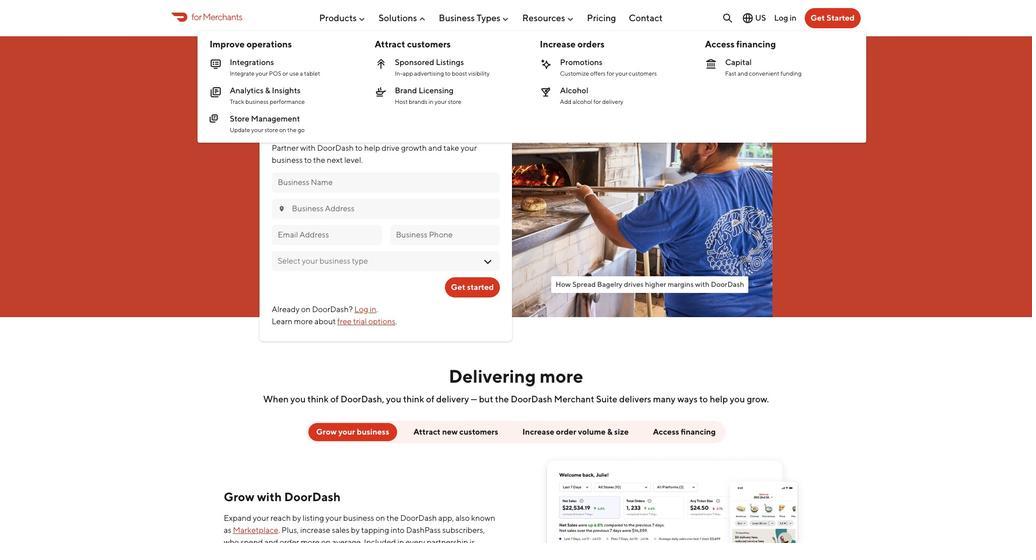 Task type: locate. For each thing, give the bounding box(es) containing it.
included
[[364, 538, 396, 543]]

increase up promo line icon
[[540, 39, 576, 50]]

0 vertical spatial get
[[811, 13, 826, 23]]

& left 'insights'
[[265, 86, 270, 95]]

1 vertical spatial store
[[265, 126, 278, 134]]

you left the grow.
[[730, 394, 746, 404]]

3 you from the left
[[730, 394, 746, 404]]

1 vertical spatial customers
[[629, 70, 657, 77]]

brand
[[395, 86, 417, 95]]

doordash
[[305, 68, 399, 92], [317, 143, 354, 153], [711, 280, 745, 288], [511, 394, 553, 404], [284, 490, 341, 504], [400, 513, 437, 523]]

alcohol add alcohol for delivery
[[560, 86, 624, 105]]

0 vertical spatial delivery
[[603, 98, 624, 105]]

doordash inside partner with doordash to help drive growth and take your business to the next level.
[[317, 143, 354, 153]]

in up "free trial options" link
[[370, 304, 377, 314]]

1 vertical spatial increase
[[523, 427, 555, 437]]

1 vertical spatial delivery
[[437, 394, 469, 404]]

2 horizontal spatial and
[[738, 70, 748, 77]]

integrations integrate your pos or use a tablet
[[230, 58, 320, 77]]

money bank image
[[705, 58, 718, 70]]

already
[[272, 304, 300, 314]]

cooking line image
[[375, 86, 387, 98]]

you right when
[[291, 394, 306, 404]]

& inside analytics & insights track business performance
[[265, 86, 270, 95]]

help right ways
[[710, 394, 728, 404]]

Business Phone text field
[[396, 229, 494, 240]]

for inside promotions customize offers for your customers
[[607, 70, 615, 77]]

in inside ". plus, increase sales by tapping into dashpass subscribers, who spend and order more on average. included in every partnership is"
[[398, 538, 404, 543]]

increase
[[540, 39, 576, 50], [523, 427, 555, 437]]

on up tapping
[[376, 513, 385, 523]]

grow inside "chevron right" "tab panel"
[[224, 490, 255, 504]]

access financing up "capital"
[[705, 39, 776, 50]]

—
[[471, 394, 477, 404]]

more inside unlock more profits with doordash
[[331, 45, 379, 69]]

and inside partner with doordash to help drive growth and take your business to the next level.
[[429, 143, 442, 153]]

0 vertical spatial attract
[[375, 39, 405, 50]]

0 horizontal spatial think
[[308, 394, 329, 404]]

or
[[283, 70, 288, 77]]

increase inside increase order volume & size button
[[523, 427, 555, 437]]

the up into
[[387, 513, 399, 523]]

drive
[[382, 143, 400, 153]]

management
[[251, 114, 300, 124]]

increase
[[300, 525, 331, 535]]

get left 'started'
[[811, 13, 826, 23]]

on inside the expand your reach by listing your business on the doordash app, also known as
[[376, 513, 385, 523]]

store
[[448, 98, 462, 105], [265, 126, 278, 134]]

your inside partner with doordash to help drive growth and take your business to the next level.
[[461, 143, 477, 153]]

on down increase
[[321, 538, 331, 543]]

the right but
[[495, 394, 509, 404]]

get left started
[[451, 282, 466, 292]]

0 horizontal spatial log
[[355, 304, 369, 314]]

when
[[263, 394, 289, 404]]

operations
[[247, 39, 292, 50]]

your up marketplace
[[253, 513, 269, 523]]

0 vertical spatial log in link
[[775, 13, 797, 23]]

your down "licensing"
[[435, 98, 447, 105]]

attract up arrow double up icon
[[375, 39, 405, 50]]

store inside brand licensing host brands in your store
[[448, 98, 462, 105]]

1 horizontal spatial attract
[[414, 427, 441, 437]]

log in link right us
[[775, 13, 797, 23]]

business types link
[[439, 8, 510, 27]]

access inside button
[[653, 427, 680, 437]]

higher
[[645, 280, 667, 288]]

by inside ". plus, increase sales by tapping into dashpass subscribers, who spend and order more on average. included in every partnership is"
[[351, 525, 360, 535]]

chevron right tab panel
[[208, 451, 825, 543]]

0 horizontal spatial get
[[451, 282, 466, 292]]

0 vertical spatial grow
[[316, 427, 337, 437]]

1 horizontal spatial customers
[[460, 427, 499, 437]]

promotions
[[560, 58, 603, 67]]

and left take
[[429, 143, 442, 153]]

more inside ". plus, increase sales by tapping into dashpass subscribers, who spend and order more on average. included in every partnership is"
[[301, 538, 320, 543]]

financing inside button
[[681, 427, 716, 437]]

to down listings
[[445, 70, 451, 77]]

1 horizontal spatial and
[[429, 143, 442, 153]]

0 vertical spatial help
[[364, 143, 380, 153]]

integrations
[[230, 58, 274, 67]]

more right learn
[[294, 317, 313, 326]]

plus,
[[282, 525, 299, 535]]

business inside partner with doordash to help drive growth and take your business to the next level.
[[272, 155, 303, 165]]

1 horizontal spatial financing
[[737, 39, 776, 50]]

in
[[790, 13, 797, 23], [429, 98, 434, 105], [370, 304, 377, 314], [398, 538, 404, 543]]

help
[[364, 143, 380, 153], [710, 394, 728, 404]]

how
[[556, 280, 571, 288]]

log in link up "free trial options" link
[[355, 304, 377, 314]]

dashboard line image
[[210, 86, 222, 98]]

access financing down ways
[[653, 427, 716, 437]]

the left next
[[313, 155, 326, 165]]

1 horizontal spatial by
[[351, 525, 360, 535]]

grow with doordash tab list
[[208, 421, 825, 543]]

access down many
[[653, 427, 680, 437]]

2 horizontal spatial .
[[396, 317, 397, 326]]

grow inside button
[[316, 427, 337, 437]]

1 vertical spatial access
[[653, 427, 680, 437]]

trial
[[353, 317, 367, 326]]

more down increase
[[301, 538, 320, 543]]

. right "trial"
[[396, 317, 397, 326]]

add
[[560, 98, 572, 105]]

delivery right alcohol
[[603, 98, 624, 105]]

grow
[[316, 427, 337, 437], [224, 490, 255, 504]]

0 horizontal spatial store
[[265, 126, 278, 134]]

insights you can use image
[[537, 451, 809, 543]]

into
[[391, 525, 405, 535]]

is
[[470, 538, 475, 543]]

for left merchants
[[192, 12, 202, 22]]

drives
[[624, 280, 644, 288]]

delivery left —
[[437, 394, 469, 404]]

volume
[[578, 427, 606, 437]]

pricing
[[587, 12, 617, 23]]

business down analytics
[[246, 98, 269, 105]]

get started button
[[805, 8, 861, 28]]

app
[[403, 70, 413, 77]]

1 horizontal spatial .
[[377, 304, 378, 314]]

business inside analytics & insights track business performance
[[246, 98, 269, 105]]

customers up sponsored
[[407, 39, 451, 50]]

2 vertical spatial and
[[265, 538, 278, 543]]

types
[[477, 12, 501, 23]]

with inside unlock more profits with doordash
[[260, 68, 301, 92]]

business down partner on the top left of the page
[[272, 155, 303, 165]]

get for get started
[[811, 13, 826, 23]]

and down marketplace 'link'
[[265, 538, 278, 543]]

0 horizontal spatial attract
[[375, 39, 405, 50]]

1 vertical spatial get
[[451, 282, 466, 292]]

for left up
[[360, 123, 374, 136]]

arrow double up image
[[375, 58, 387, 70]]

1 vertical spatial and
[[429, 143, 442, 153]]

the left go
[[288, 126, 297, 134]]

1 vertical spatial order
[[280, 538, 299, 543]]

1 horizontal spatial you
[[386, 394, 402, 404]]

0 horizontal spatial delivery
[[437, 394, 469, 404]]

get started
[[811, 13, 855, 23]]

on inside ". plus, increase sales by tapping into dashpass subscribers, who spend and order more on average. included in every partnership is"
[[321, 538, 331, 543]]

store down management
[[265, 126, 278, 134]]

1 horizontal spatial grow
[[316, 427, 337, 437]]

increase order volume & size button
[[515, 423, 637, 441]]

order down plus, at left
[[280, 538, 299, 543]]

order inside ". plus, increase sales by tapping into dashpass subscribers, who spend and order more on average. included in every partnership is"
[[280, 538, 299, 543]]

Business Address text field
[[292, 203, 494, 214]]

get for get started
[[451, 282, 466, 292]]

1 horizontal spatial think
[[403, 394, 425, 404]]

1 horizontal spatial get
[[811, 13, 826, 23]]

1 vertical spatial log
[[355, 304, 369, 314]]

financing up capital fast and convenient funding
[[737, 39, 776, 50]]

1 horizontal spatial log in link
[[775, 13, 797, 23]]

visibility
[[469, 70, 490, 77]]

1 horizontal spatial access
[[705, 39, 735, 50]]

you
[[291, 394, 306, 404], [386, 394, 402, 404], [730, 394, 746, 404]]

0 horizontal spatial financing
[[681, 427, 716, 437]]

increase down when you think of doordash, you think of delivery — but the doordash merchant suite delivers many ways to help you grow. on the bottom
[[523, 427, 555, 437]]

attract left new
[[414, 427, 441, 437]]

0 horizontal spatial .
[[279, 525, 280, 535]]

0 vertical spatial &
[[265, 86, 270, 95]]

funding
[[781, 70, 802, 77]]

0 vertical spatial increase
[[540, 39, 576, 50]]

0 horizontal spatial access
[[653, 427, 680, 437]]

attract customers
[[375, 39, 451, 50]]

you right doordash,
[[386, 394, 402, 404]]

business down doordash,
[[357, 427, 390, 437]]

unlock
[[260, 45, 327, 69]]

but
[[479, 394, 494, 404]]

1 vertical spatial access financing
[[653, 427, 716, 437]]

0 vertical spatial store
[[448, 98, 462, 105]]

and down "capital"
[[738, 70, 748, 77]]

pricing link
[[587, 8, 617, 27]]

0 horizontal spatial customers
[[407, 39, 451, 50]]

in down "licensing"
[[429, 98, 434, 105]]

. up options
[[377, 304, 378, 314]]

your right offers
[[616, 70, 628, 77]]

1 vertical spatial financing
[[681, 427, 716, 437]]

your inside promotions customize offers for your customers
[[616, 70, 628, 77]]

products
[[319, 12, 357, 23]]

delivers
[[620, 394, 652, 404]]

1 vertical spatial attract
[[414, 427, 441, 437]]

1 horizontal spatial of
[[426, 394, 435, 404]]

your inside brand licensing host brands in your store
[[435, 98, 447, 105]]

your right 'update'
[[251, 126, 264, 134]]

0 horizontal spatial order
[[280, 538, 299, 543]]

1 vertical spatial grow
[[224, 490, 255, 504]]

with inside "chevron right" "tab panel"
[[257, 490, 282, 504]]

0 horizontal spatial of
[[331, 394, 339, 404]]

1 vertical spatial log in link
[[355, 304, 377, 314]]

customers right new
[[460, 427, 499, 437]]

store down "licensing"
[[448, 98, 462, 105]]

your left the pos
[[256, 70, 268, 77]]

0 vertical spatial and
[[738, 70, 748, 77]]

financing
[[737, 39, 776, 50], [681, 427, 716, 437]]

1 horizontal spatial order
[[556, 427, 577, 437]]

capital fast and convenient funding
[[726, 58, 802, 77]]

products link
[[319, 8, 366, 27]]

more inside already on doordash? log in . learn more about free trial options .
[[294, 317, 313, 326]]

of up "attract new customers"
[[426, 394, 435, 404]]

1 horizontal spatial help
[[710, 394, 728, 404]]

partner with doordash to help drive growth and take your business to the next level.
[[272, 143, 477, 165]]

Email Address email field
[[278, 229, 376, 240]]

profits
[[383, 45, 445, 69]]

your down doordash,
[[339, 427, 355, 437]]

how spread bagelry drives higher margins with doordash link
[[552, 276, 749, 293]]

on down management
[[279, 126, 286, 134]]

on right already
[[301, 304, 311, 314]]

bagelry
[[598, 280, 623, 288]]

1 vertical spatial .
[[396, 317, 397, 326]]

0 vertical spatial log
[[775, 13, 789, 23]]

0 vertical spatial order
[[556, 427, 577, 437]]

by up plus, at left
[[293, 513, 301, 523]]

2 horizontal spatial you
[[730, 394, 746, 404]]

business
[[439, 12, 475, 23]]

customers right offers
[[629, 70, 657, 77]]

1 vertical spatial &
[[608, 427, 613, 437]]

your right take
[[461, 143, 477, 153]]

for merchants link
[[171, 10, 242, 24]]

by up average. on the left bottom
[[351, 525, 360, 535]]

log right us
[[775, 13, 789, 23]]

& left size
[[608, 427, 613, 437]]

grow with doordash
[[224, 490, 341, 504]]

sponsored listings in-app advertising to boost visibility
[[395, 58, 490, 77]]

access up money bank image
[[705, 39, 735, 50]]

2 horizontal spatial customers
[[629, 70, 657, 77]]

more down products link
[[331, 45, 379, 69]]

average.
[[332, 538, 363, 543]]

in down into
[[398, 538, 404, 543]]

1 horizontal spatial delivery
[[603, 98, 624, 105]]

fast
[[726, 70, 737, 77]]

to right ways
[[700, 394, 708, 404]]

alcohol line image
[[540, 86, 552, 98]]

attract
[[375, 39, 405, 50], [414, 427, 441, 437]]

help left drive
[[364, 143, 380, 153]]

help inside partner with doordash to help drive growth and take your business to the next level.
[[364, 143, 380, 153]]

0 vertical spatial access
[[705, 39, 735, 50]]

free
[[338, 317, 352, 326]]

get
[[811, 13, 826, 23], [451, 282, 466, 292]]

1 horizontal spatial store
[[448, 98, 462, 105]]

more up merchant
[[540, 365, 584, 387]]

0 vertical spatial by
[[293, 513, 301, 523]]

on inside "store management update your store on the go"
[[279, 126, 286, 134]]

your up sales
[[326, 513, 342, 523]]

when you think of doordash, you think of delivery — but the doordash merchant suite delivers many ways to help you grow.
[[263, 394, 769, 404]]

delivery inside alcohol add alcohol for delivery
[[603, 98, 624, 105]]

store inside "store management update your store on the go"
[[265, 126, 278, 134]]

log up "trial"
[[355, 304, 369, 314]]

0 horizontal spatial grow
[[224, 490, 255, 504]]

2 vertical spatial customers
[[460, 427, 499, 437]]

for right alcohol
[[594, 98, 601, 105]]

2 vertical spatial .
[[279, 525, 280, 535]]

0 horizontal spatial you
[[291, 394, 306, 404]]

1 vertical spatial by
[[351, 525, 360, 535]]

&
[[265, 86, 270, 95], [608, 427, 613, 437]]

order left volume
[[556, 427, 577, 437]]

expand
[[224, 513, 251, 523]]

known
[[472, 513, 496, 523]]

1 horizontal spatial &
[[608, 427, 613, 437]]

2 you from the left
[[386, 394, 402, 404]]

.
[[377, 304, 378, 314], [396, 317, 397, 326], [279, 525, 280, 535]]

0 horizontal spatial &
[[265, 86, 270, 95]]

financing down ways
[[681, 427, 716, 437]]

of
[[331, 394, 339, 404], [426, 394, 435, 404]]

for right offers
[[607, 70, 615, 77]]

0 horizontal spatial and
[[265, 538, 278, 543]]

. left plus, at left
[[279, 525, 280, 535]]

business up ". plus, increase sales by tapping into dashpass subscribers, who spend and order more on average. included in every partnership is"
[[343, 513, 374, 523]]

0 horizontal spatial by
[[293, 513, 301, 523]]

of left doordash,
[[331, 394, 339, 404]]

attract inside button
[[414, 427, 441, 437]]

0 horizontal spatial help
[[364, 143, 380, 153]]

spread bagelry image
[[468, 45, 773, 317]]



Task type: vqa. For each thing, say whether or not it's contained in the screenshot.
bottommost LOG
yes



Task type: describe. For each thing, give the bounding box(es) containing it.
0%
[[272, 123, 289, 136]]

who
[[224, 538, 239, 543]]

Business Name text field
[[278, 177, 494, 188]]

many
[[654, 394, 676, 404]]

log in
[[775, 13, 797, 23]]

and inside ". plus, increase sales by tapping into dashpass subscribers, who spend and order more on average. included in every partnership is"
[[265, 538, 278, 543]]

order inside button
[[556, 427, 577, 437]]

days
[[422, 123, 446, 136]]

next
[[327, 155, 343, 165]]

doordash?
[[312, 304, 353, 314]]

us
[[756, 13, 767, 23]]

tapping
[[361, 525, 389, 535]]

convenient
[[750, 70, 780, 77]]

grow.
[[747, 394, 769, 404]]

attract for attract customers
[[375, 39, 405, 50]]

increase orders
[[540, 39, 605, 50]]

grow for grow with doordash
[[224, 490, 255, 504]]

orders
[[578, 39, 605, 50]]

1 you from the left
[[291, 394, 306, 404]]

contact link
[[629, 8, 663, 27]]

growth
[[401, 143, 427, 153]]

2 of from the left
[[426, 394, 435, 404]]

to up level.
[[355, 143, 363, 153]]

and inside capital fast and convenient funding
[[738, 70, 748, 77]]

increase for increase order volume & size
[[523, 427, 555, 437]]

your inside "store management update your store on the go"
[[251, 126, 264, 134]]

the inside the expand your reach by listing your business on the doordash app, also known as
[[387, 513, 399, 523]]

up
[[377, 123, 390, 136]]

also
[[456, 513, 470, 523]]

2 think from the left
[[403, 394, 425, 404]]

advertising
[[414, 70, 444, 77]]

to left next
[[304, 155, 312, 165]]

app,
[[439, 513, 454, 523]]

store management update your store on the go
[[230, 114, 305, 134]]

host
[[395, 98, 408, 105]]

as
[[224, 525, 232, 535]]

promotions customize offers for your customers
[[560, 58, 657, 77]]

in inside brand licensing host brands in your store
[[429, 98, 434, 105]]

integrate
[[230, 70, 255, 77]]

your inside integrations integrate your pos or use a tablet
[[256, 70, 268, 77]]

learn
[[272, 317, 293, 326]]

every
[[406, 538, 425, 543]]

resources link
[[523, 8, 575, 27]]

partnership
[[427, 538, 468, 543]]

for merchants
[[192, 12, 242, 22]]

. plus, increase sales by tapping into dashpass subscribers, who spend and order more on average. included in every partnership is
[[224, 525, 485, 543]]

0 vertical spatial .
[[377, 304, 378, 314]]

dashpass
[[406, 525, 441, 535]]

in right us
[[790, 13, 797, 23]]

about
[[315, 317, 336, 326]]

on inside already on doordash? log in . learn more about free trial options .
[[301, 304, 311, 314]]

insights
[[272, 86, 301, 95]]

expand your reach by listing your business on the doordash app, also known as
[[224, 513, 496, 535]]

the inside "store management update your store on the go"
[[288, 126, 297, 134]]

listing
[[303, 513, 324, 523]]

store
[[230, 114, 250, 124]]

track
[[230, 98, 244, 105]]

0 vertical spatial customers
[[407, 39, 451, 50]]

in inside already on doordash? log in . learn more about free trial options .
[[370, 304, 377, 314]]

for inside alcohol add alcohol for delivery
[[594, 98, 601, 105]]

1 of from the left
[[331, 394, 339, 404]]

spend
[[241, 538, 263, 543]]

free trial options link
[[338, 317, 396, 326]]

grow for grow your business
[[316, 427, 337, 437]]

0 vertical spatial financing
[[737, 39, 776, 50]]

get started button
[[445, 277, 500, 297]]

business inside the grow your business button
[[357, 427, 390, 437]]

reach
[[271, 513, 291, 523]]

customize
[[560, 70, 589, 77]]

the inside partner with doordash to help drive growth and take your business to the next level.
[[313, 155, 326, 165]]

attract new customers button
[[406, 423, 507, 441]]

log inside already on doordash? log in . learn more about free trial options .
[[355, 304, 369, 314]]

sales
[[332, 525, 350, 535]]

1 vertical spatial help
[[710, 394, 728, 404]]

to right up
[[392, 123, 403, 136]]

improve
[[210, 39, 245, 50]]

improve operations
[[210, 39, 292, 50]]

grow your business
[[316, 427, 390, 437]]

unlock more profits with doordash
[[260, 45, 445, 92]]

size
[[615, 427, 629, 437]]

spread
[[573, 280, 596, 288]]

with inside partner with doordash to help drive growth and take your business to the next level.
[[300, 143, 316, 153]]

increase order volume & size
[[523, 427, 629, 437]]

promo line image
[[540, 58, 552, 70]]

update
[[230, 126, 250, 134]]

doordash inside the expand your reach by listing your business on the doordash app, also known as
[[400, 513, 437, 523]]

access financing inside button
[[653, 427, 716, 437]]

brand licensing host brands in your store
[[395, 86, 462, 105]]

customers inside button
[[460, 427, 499, 437]]

subscribers,
[[443, 525, 485, 535]]

& inside button
[[608, 427, 613, 437]]

in-
[[395, 70, 403, 77]]

boost
[[452, 70, 468, 77]]

attract for attract new customers
[[414, 427, 441, 437]]

attract new customers
[[414, 427, 499, 437]]

30
[[405, 123, 420, 136]]

increase for increase orders
[[540, 39, 576, 50]]

partner
[[272, 143, 299, 153]]

alcohol
[[560, 86, 589, 95]]

your inside button
[[339, 427, 355, 437]]

to inside sponsored listings in-app advertising to boost visibility
[[445, 70, 451, 77]]

alcohol
[[573, 98, 593, 105]]

0 vertical spatial access financing
[[705, 39, 776, 50]]

started
[[467, 282, 494, 292]]

analytics & insights track business performance
[[230, 86, 305, 105]]

globe line image
[[743, 12, 755, 24]]

started
[[827, 13, 855, 23]]

1 think from the left
[[308, 394, 329, 404]]

1 horizontal spatial log
[[775, 13, 789, 23]]

level.
[[345, 155, 363, 165]]

doordash,
[[341, 394, 385, 404]]

brands
[[409, 98, 428, 105]]

doordash inside unlock more profits with doordash
[[305, 68, 399, 92]]

0 horizontal spatial log in link
[[355, 304, 377, 314]]

contact
[[629, 12, 663, 23]]

device pos line image
[[210, 58, 222, 70]]

resources
[[523, 12, 566, 23]]

business inside the expand your reach by listing your business on the doordash app, also known as
[[343, 513, 374, 523]]

menu edit line image
[[210, 114, 222, 127]]

by inside the expand your reach by listing your business on the doordash app, also known as
[[293, 513, 301, 523]]

capital
[[726, 58, 752, 67]]

access financing button
[[645, 423, 724, 441]]

commissions
[[291, 123, 357, 136]]

analytics
[[230, 86, 264, 95]]

solutions
[[379, 12, 417, 23]]

customers inside promotions customize offers for your customers
[[629, 70, 657, 77]]

pos
[[269, 70, 282, 77]]

listings
[[436, 58, 464, 67]]

get started
[[451, 282, 494, 292]]

. inside ". plus, increase sales by tapping into dashpass subscribers, who spend and order more on average. included in every partnership is"
[[279, 525, 280, 535]]

location pin image
[[278, 205, 286, 213]]



